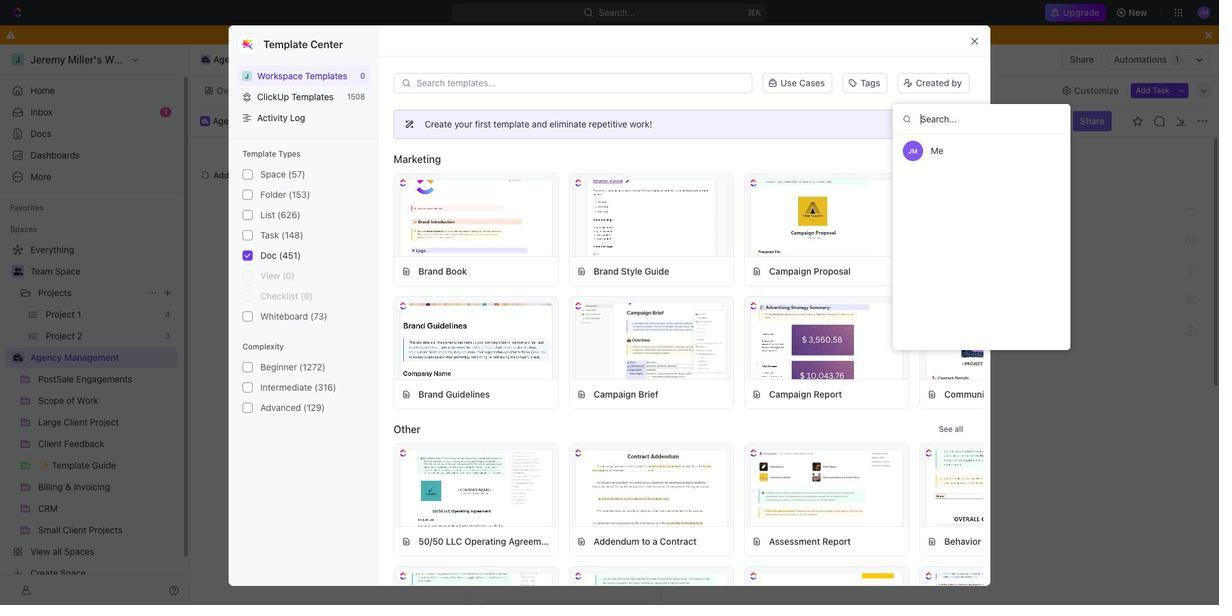 Task type: vqa. For each thing, say whether or not it's contained in the screenshot.


Task type: describe. For each thing, give the bounding box(es) containing it.
types
[[279, 149, 301, 159]]

management inside tree
[[64, 353, 119, 363]]

create your first template and eliminate repetitive work!
[[425, 119, 652, 130]]

getting started
[[469, 303, 611, 327]]

activity log button
[[237, 107, 370, 128]]

1 the from the left
[[518, 335, 533, 346]]

brand style guide
[[594, 266, 670, 277]]

addendum to a contract
[[594, 536, 697, 547]]

clickup templates
[[257, 91, 334, 102]]

to access the included setup guide and relevant resources, navigate to the sidebar shown below and click
[[469, 335, 915, 361]]

report for behavior report
[[984, 536, 1012, 547]]

automations
[[1114, 54, 1168, 65]]

workload link
[[642, 82, 684, 99]]

communication
[[945, 389, 1011, 400]]

overview
[[217, 85, 256, 96]]

1 vertical spatial task
[[260, 230, 279, 241]]

overall
[[496, 85, 526, 96]]

50/50 llc operating agreement
[[419, 536, 555, 547]]

template for template center
[[264, 39, 308, 50]]

campaign for campaign brief
[[594, 389, 636, 400]]

⌘k
[[748, 7, 762, 18]]

intermediate (316)
[[260, 382, 336, 393]]

business time image
[[202, 119, 208, 124]]

favorites
[[10, 203, 44, 213]]

0
[[360, 71, 365, 81]]

see all for marketing
[[939, 154, 964, 164]]

space inside tree
[[55, 266, 81, 277]]

list link
[[751, 82, 769, 99]]

✨
[[513, 351, 526, 363]]

doc (451)
[[260, 250, 301, 261]]

add task button
[[1131, 83, 1175, 98]]

click
[[489, 350, 510, 361]]

add for add page
[[213, 170, 229, 180]]

add task
[[1136, 85, 1170, 95]]

learn more link
[[906, 117, 958, 132]]

50/50
[[419, 536, 444, 547]]

1 horizontal spatial welcome!
[[468, 245, 585, 275]]

template for template types
[[243, 149, 276, 159]]

sidebar navigation
[[0, 44, 190, 606]]

brand guidelines
[[419, 389, 490, 400]]

(129)
[[304, 403, 325, 414]]

0 vertical spatial agency management
[[213, 54, 302, 65]]

add page
[[213, 170, 251, 180]]

getting
[[469, 303, 538, 327]]

assessment
[[769, 536, 821, 547]]

1 vertical spatial agency management
[[213, 115, 299, 126]]

1 inside sidebar navigation
[[164, 107, 168, 117]]

first
[[475, 119, 491, 130]]

guidelines
[[446, 389, 490, 400]]

comment
[[501, 229, 539, 240]]

brand for brand guidelines
[[419, 389, 444, 400]]

all for other
[[955, 425, 964, 434]]

2 horizontal spatial and
[[634, 335, 651, 346]]

communication campaign
[[945, 389, 1055, 400]]

1508
[[347, 92, 365, 102]]

setup
[[577, 335, 603, 346]]

1 vertical spatial marketing
[[1037, 266, 1079, 277]]

operating
[[465, 536, 507, 547]]

(316)
[[315, 382, 336, 393]]

overall process
[[496, 85, 562, 96]]

see for marketing
[[939, 154, 953, 164]]

repetitive
[[589, 119, 628, 130]]

other
[[394, 424, 421, 436]]

agency management link for business time image
[[213, 115, 299, 127]]

dashboards
[[30, 150, 80, 161]]

Search templates... text field
[[417, 78, 745, 88]]

space (57)
[[260, 169, 305, 180]]

add comment
[[482, 229, 539, 240]]

0 vertical spatial marketing
[[394, 154, 441, 165]]

(73)
[[311, 311, 327, 322]]

team for team space
[[30, 266, 53, 277]]

(0) for checklist (0)
[[301, 291, 313, 302]]

more
[[934, 119, 953, 129]]

upgrade
[[1064, 7, 1100, 18]]

list (626)
[[260, 210, 301, 220]]

team space
[[30, 266, 81, 277]]

spaces
[[10, 225, 37, 234]]

template inside ✨ template guide:
[[527, 350, 572, 361]]

campaign proposal
[[769, 266, 851, 277]]

j
[[245, 72, 249, 80]]

customize
[[1075, 85, 1119, 96]]

prompts
[[985, 266, 1020, 277]]

advanced (129)
[[260, 403, 325, 414]]

addendum
[[594, 536, 640, 547]]

team for team
[[708, 85, 730, 96]]

organizational chart link
[[383, 82, 473, 99]]

team space link
[[30, 262, 175, 282]]

0 vertical spatial business time image
[[202, 57, 210, 63]]

brand for brand book
[[419, 266, 444, 277]]

add for add comment
[[482, 229, 498, 240]]

templates for workspace templates
[[305, 71, 348, 81]]

upgrade link
[[1046, 4, 1106, 22]]

0 vertical spatial 1
[[1176, 55, 1180, 64]]

templates for clickup templates
[[292, 91, 334, 102]]

brand book
[[419, 266, 467, 277]]

workspace
[[257, 71, 303, 81]]

template types
[[243, 149, 301, 159]]

0 vertical spatial agency
[[213, 54, 245, 65]]

chart
[[449, 85, 473, 96]]

1 vertical spatial to
[[642, 536, 651, 547]]

included
[[535, 335, 575, 346]]

✨ template guide:
[[513, 350, 607, 363]]

for
[[1023, 266, 1035, 277]]

(1272)
[[299, 362, 326, 373]]

jm
[[909, 147, 918, 155]]

behavior report
[[945, 536, 1012, 547]]

template
[[494, 119, 530, 130]]

a
[[653, 536, 658, 547]]

workspace templates
[[257, 71, 348, 81]]



Task type: locate. For each thing, give the bounding box(es) containing it.
2 see all from the top
[[939, 425, 964, 434]]

timeline link
[[583, 82, 621, 99]]

agency inside tree
[[30, 353, 62, 363]]

report right "assessment"
[[823, 536, 851, 547]]

space up projects
[[55, 266, 81, 277]]

customize button
[[1058, 82, 1123, 99]]

campaign left proposal
[[769, 266, 812, 277]]

(0) for view (0)
[[283, 271, 295, 281]]

share down customize button
[[1080, 116, 1105, 126]]

business time image
[[202, 57, 210, 63], [13, 354, 23, 362]]

task inside button
[[1153, 85, 1170, 95]]

see all
[[939, 154, 964, 164], [939, 425, 964, 434]]

created
[[916, 77, 950, 88]]

access
[[483, 335, 515, 346]]

and
[[532, 119, 547, 130], [634, 335, 651, 346], [469, 350, 486, 361]]

(0) up (73)
[[301, 291, 313, 302]]

beginner
[[260, 362, 297, 373]]

doc
[[260, 250, 277, 261]]

see all button for marketing
[[934, 152, 969, 167]]

home link
[[5, 81, 178, 101]]

agency management inside sidebar navigation
[[30, 353, 119, 363]]

2 see all button from the top
[[934, 422, 969, 438]]

2 vertical spatial agency management link
[[30, 348, 175, 368]]

wiki link
[[342, 82, 362, 99]]

tree
[[5, 240, 178, 584]]

process
[[528, 85, 562, 96]]

clickup
[[257, 91, 289, 102]]

view
[[260, 271, 280, 281]]

sidebar
[[815, 335, 850, 346]]

0 vertical spatial see all button
[[934, 152, 969, 167]]

overall process link
[[494, 82, 562, 99]]

beginner (1272)
[[260, 362, 326, 373]]

add left comment on the left of the page
[[482, 229, 498, 240]]

learn
[[911, 119, 932, 129]]

shown
[[852, 335, 882, 346]]

by
[[952, 77, 962, 88]]

1 vertical spatial business time image
[[13, 354, 23, 362]]

1 see all from the top
[[939, 154, 964, 164]]

llc
[[446, 536, 462, 547]]

1 horizontal spatial business time image
[[202, 57, 210, 63]]

0 vertical spatial to
[[786, 335, 795, 346]]

0 vertical spatial all
[[955, 154, 964, 164]]

1 vertical spatial all
[[955, 425, 964, 434]]

campaign down navigate
[[769, 389, 812, 400]]

campaign left brief
[[594, 389, 636, 400]]

2 all from the top
[[955, 425, 964, 434]]

favorites button
[[5, 201, 49, 216]]

2 see from the top
[[939, 425, 953, 434]]

0 vertical spatial see
[[939, 154, 953, 164]]

1 vertical spatial space
[[55, 266, 81, 277]]

1 see all button from the top
[[934, 152, 969, 167]]

started
[[542, 303, 611, 327]]

0 vertical spatial templates
[[305, 71, 348, 81]]

0 vertical spatial add
[[1136, 85, 1151, 95]]

report down sidebar
[[814, 389, 843, 400]]

1 horizontal spatial the
[[798, 335, 813, 346]]

task up doc
[[260, 230, 279, 241]]

see all for other
[[939, 425, 964, 434]]

template
[[264, 39, 308, 50], [243, 149, 276, 159], [527, 350, 572, 361]]

see all button
[[934, 152, 969, 167], [934, 422, 969, 438]]

team link
[[705, 82, 730, 99]]

see all down more
[[939, 154, 964, 164]]

welcome! link
[[277, 82, 321, 99]]

user group image
[[13, 268, 23, 276]]

0 vertical spatial management
[[247, 54, 302, 65]]

task down automations
[[1153, 85, 1170, 95]]

0 horizontal spatial list
[[260, 210, 275, 220]]

1 vertical spatial agency management link
[[213, 115, 299, 127]]

1 see from the top
[[939, 154, 953, 164]]

1 vertical spatial management
[[246, 115, 299, 126]]

0 vertical spatial (0)
[[283, 271, 295, 281]]

complexity
[[243, 342, 284, 352]]

template up 'page'
[[243, 149, 276, 159]]

report for campaign report
[[814, 389, 843, 400]]

list down folder
[[260, 210, 275, 220]]

1 vertical spatial welcome!
[[468, 245, 585, 275]]

1 horizontal spatial team
[[708, 85, 730, 96]]

welcome! down comment on the left of the page
[[468, 245, 585, 275]]

1 horizontal spatial add
[[482, 229, 498, 240]]

wiki
[[344, 85, 362, 96]]

all down communication
[[955, 425, 964, 434]]

1 horizontal spatial and
[[532, 119, 547, 130]]

agency for business time icon within tree
[[30, 353, 62, 363]]

timeline
[[585, 85, 621, 96]]

1 horizontal spatial 1
[[1176, 55, 1180, 64]]

checklist (0)
[[260, 291, 313, 302]]

see
[[939, 154, 953, 164], [939, 425, 953, 434]]

resources,
[[693, 335, 742, 346]]

1 vertical spatial see
[[939, 425, 953, 434]]

the up ✨
[[518, 335, 533, 346]]

0 vertical spatial and
[[532, 119, 547, 130]]

1 horizontal spatial (0)
[[301, 291, 313, 302]]

report for assessment report
[[823, 536, 851, 547]]

campaign for campaign report
[[769, 389, 812, 400]]

1 vertical spatial templates
[[292, 91, 334, 102]]

see all button down more
[[934, 152, 969, 167]]

and right template
[[532, 119, 547, 130]]

0 horizontal spatial marketing
[[394, 154, 441, 165]]

team left list "link"
[[708, 85, 730, 96]]

campaign right communication
[[1013, 389, 1055, 400]]

brand left style
[[594, 266, 619, 277]]

1 horizontal spatial marketing
[[1037, 266, 1079, 277]]

0 vertical spatial task
[[1153, 85, 1170, 95]]

0 horizontal spatial business time image
[[13, 354, 23, 362]]

style
[[621, 266, 643, 277]]

2 the from the left
[[798, 335, 813, 346]]

share up customize button
[[1070, 54, 1095, 65]]

1 all from the top
[[955, 154, 964, 164]]

jeremy miller's workspace, , element
[[242, 71, 252, 81]]

and right guide
[[634, 335, 651, 346]]

templates up activity log button
[[292, 91, 334, 102]]

see all down communication
[[939, 425, 964, 434]]

1 vertical spatial team
[[30, 266, 53, 277]]

the left sidebar
[[798, 335, 813, 346]]

and down the to
[[469, 350, 486, 361]]

add
[[1136, 85, 1151, 95], [213, 170, 229, 180], [482, 229, 498, 240]]

2 vertical spatial template
[[527, 350, 572, 361]]

welcome! down workspace templates
[[279, 85, 321, 96]]

brand left guidelines
[[419, 389, 444, 400]]

see right jm
[[939, 154, 953, 164]]

0 horizontal spatial 1
[[164, 107, 168, 117]]

guide
[[606, 335, 631, 346]]

1 vertical spatial (0)
[[301, 291, 313, 302]]

0 horizontal spatial add
[[213, 170, 229, 180]]

agency for business time image
[[213, 115, 243, 126]]

0 horizontal spatial and
[[469, 350, 486, 361]]

agency
[[213, 54, 245, 65], [213, 115, 243, 126], [30, 353, 62, 363]]

2 vertical spatial add
[[482, 229, 498, 240]]

guide:
[[575, 350, 607, 361]]

0 vertical spatial agency management link
[[198, 52, 305, 67]]

1 vertical spatial template
[[243, 149, 276, 159]]

2 vertical spatial management
[[64, 353, 119, 363]]

organizational
[[386, 85, 447, 96]]

business time image inside tree
[[13, 354, 23, 362]]

marketing right for
[[1037, 266, 1079, 277]]

0 vertical spatial welcome!
[[279, 85, 321, 96]]

(0) right view
[[283, 271, 295, 281]]

new
[[1129, 7, 1148, 18]]

to
[[786, 335, 795, 346], [642, 536, 651, 547]]

projects
[[38, 288, 72, 299]]

0 vertical spatial team
[[708, 85, 730, 96]]

0 horizontal spatial task
[[260, 230, 279, 241]]

log
[[290, 112, 305, 123]]

0 horizontal spatial to
[[642, 536, 651, 547]]

brand for brand style guide
[[594, 266, 619, 277]]

Search... text field
[[893, 104, 1071, 135]]

list
[[754, 85, 769, 96], [260, 210, 275, 220]]

campaign for campaign proposal
[[769, 266, 812, 277]]

0 horizontal spatial space
[[55, 266, 81, 277]]

1 vertical spatial share
[[1080, 116, 1105, 126]]

0 horizontal spatial team
[[30, 266, 53, 277]]

2 vertical spatial agency management
[[30, 353, 119, 363]]

1 horizontal spatial task
[[1153, 85, 1170, 95]]

all right the me
[[955, 154, 964, 164]]

see all button down communication
[[934, 422, 969, 438]]

see down communication
[[939, 425, 953, 434]]

chatgpt prompts for marketing
[[945, 266, 1079, 277]]

docs
[[30, 128, 51, 139]]

add inside add task button
[[1136, 85, 1151, 95]]

activity
[[257, 112, 288, 123]]

template down included
[[527, 350, 572, 361]]

1 vertical spatial see all
[[939, 425, 964, 434]]

add left 'page'
[[213, 170, 229, 180]]

overview link
[[214, 82, 256, 99]]

inbox
[[30, 107, 53, 118]]

whiteboard
[[260, 311, 308, 322]]

2 horizontal spatial add
[[1136, 85, 1151, 95]]

new button
[[1111, 3, 1155, 23]]

brand
[[419, 266, 444, 277], [594, 266, 619, 277], [419, 389, 444, 400]]

2 vertical spatial and
[[469, 350, 486, 361]]

book
[[446, 266, 467, 277]]

learn more
[[911, 119, 953, 129]]

list right team link
[[754, 85, 769, 96]]

1 vertical spatial and
[[634, 335, 651, 346]]

0 vertical spatial template
[[264, 39, 308, 50]]

1 vertical spatial agency
[[213, 115, 243, 126]]

agency management link for business time icon within tree
[[30, 348, 175, 368]]

management
[[247, 54, 302, 65], [246, 115, 299, 126], [64, 353, 119, 363]]

1 vertical spatial add
[[213, 170, 229, 180]]

1 horizontal spatial to
[[786, 335, 795, 346]]

folder (153)
[[260, 189, 310, 200]]

task
[[1153, 85, 1170, 95], [260, 230, 279, 241]]

space up folder
[[260, 169, 286, 180]]

brand left "book"
[[419, 266, 444, 277]]

navigate
[[744, 335, 783, 346]]

whiteboard (73)
[[260, 311, 327, 322]]

list inside "link"
[[754, 85, 769, 96]]

(626)
[[278, 210, 301, 220]]

1 vertical spatial list
[[260, 210, 275, 220]]

share button
[[1063, 50, 1102, 70]]

template center
[[264, 39, 343, 50]]

work!
[[630, 119, 652, 130]]

see for other
[[939, 425, 953, 434]]

all for marketing
[[955, 154, 964, 164]]

space
[[260, 169, 286, 180], [55, 266, 81, 277]]

campaign brief
[[594, 389, 659, 400]]

report right behavior
[[984, 536, 1012, 547]]

team inside tree
[[30, 266, 53, 277]]

add down automations
[[1136, 85, 1151, 95]]

to inside to access the included setup guide and relevant resources, navigate to the sidebar shown below and click
[[786, 335, 795, 346]]

below
[[885, 335, 912, 346]]

search...
[[599, 7, 636, 18]]

the
[[518, 335, 533, 346], [798, 335, 813, 346]]

list for list
[[754, 85, 769, 96]]

center
[[311, 39, 343, 50]]

1 vertical spatial see all button
[[934, 422, 969, 438]]

templates up wiki 'link'
[[305, 71, 348, 81]]

marketing down create
[[394, 154, 441, 165]]

created by button
[[893, 72, 975, 95]]

add for add task
[[1136, 85, 1151, 95]]

behavior
[[945, 536, 982, 547]]

campaign report
[[769, 389, 843, 400]]

(148)
[[282, 230, 303, 241]]

0 horizontal spatial the
[[518, 335, 533, 346]]

0 horizontal spatial welcome!
[[279, 85, 321, 96]]

campaign
[[769, 266, 812, 277], [594, 389, 636, 400], [769, 389, 812, 400], [1013, 389, 1055, 400]]

1 horizontal spatial space
[[260, 169, 286, 180]]

2 vertical spatial agency
[[30, 353, 62, 363]]

tree inside sidebar navigation
[[5, 240, 178, 584]]

0 horizontal spatial (0)
[[283, 271, 295, 281]]

0 vertical spatial list
[[754, 85, 769, 96]]

0 vertical spatial share
[[1070, 54, 1095, 65]]

0 vertical spatial see all
[[939, 154, 964, 164]]

tree containing team space
[[5, 240, 178, 584]]

0 vertical spatial space
[[260, 169, 286, 180]]

to left a
[[642, 536, 651, 547]]

template up the workspace
[[264, 39, 308, 50]]

team right user group image at the top of page
[[30, 266, 53, 277]]

1 horizontal spatial list
[[754, 85, 769, 96]]

1 vertical spatial 1
[[164, 107, 168, 117]]

to right navigate
[[786, 335, 795, 346]]

see all button for other
[[934, 422, 969, 438]]

share inside button
[[1070, 54, 1095, 65]]

list for list (626)
[[260, 210, 275, 220]]



